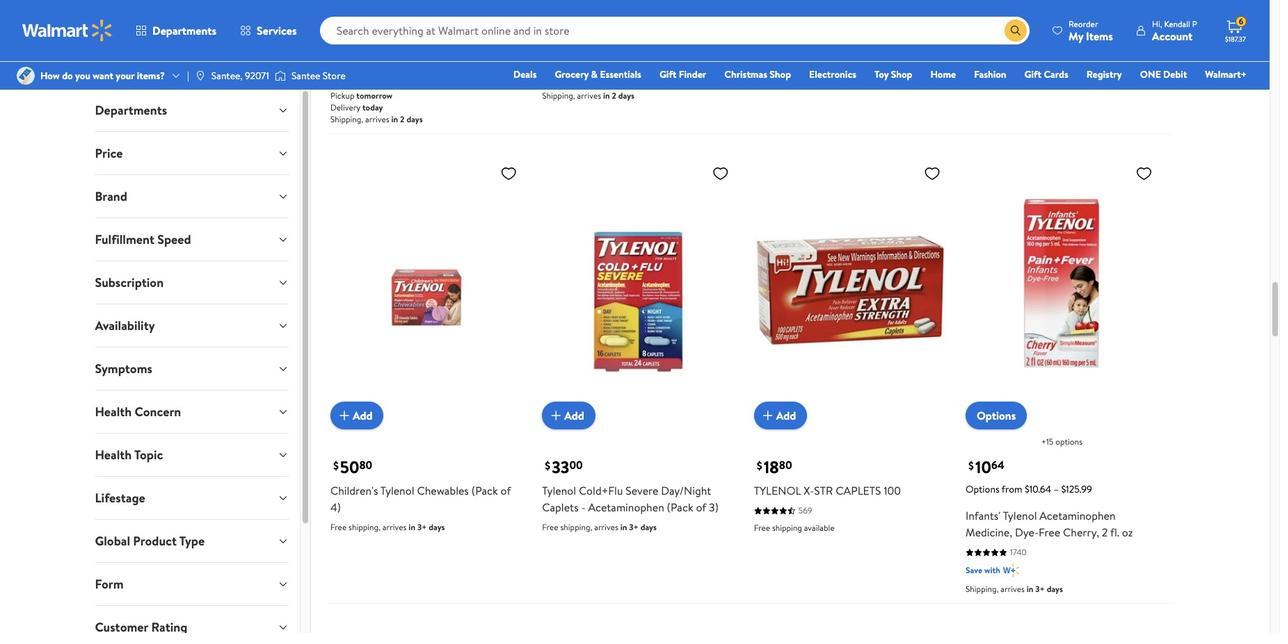 Task type: describe. For each thing, give the bounding box(es) containing it.
free inside infants' tylenol pain and fever, grape (pack of 18) free shipping, arrives in 3+ days
[[966, 53, 982, 64]]

24
[[641, 31, 654, 46]]

$10.64
[[1025, 483, 1051, 497]]

available
[[804, 523, 835, 534]]

tylenol x-str caplets 100
[[754, 484, 901, 499]]

with inside tylenol extra strength caplets with 500 mg acetaminophen, 24 ct
[[691, 14, 711, 30]]

tylenol cold+flu severe day/night caplets - acetaminophen (pack of 3) image
[[542, 159, 734, 419]]

80 for 50
[[359, 458, 372, 474]]

children's tylenol chewables (pack of 4) free shipping, arrives in 3+ days
[[330, 484, 511, 534]]

lifestage tab
[[84, 477, 300, 520]]

children's tylenol chewables (pack of 4) image
[[330, 159, 523, 419]]

pickup
[[330, 90, 354, 101]]

departments button
[[84, 89, 300, 131]]

essentials
[[600, 67, 641, 81]]

store
[[323, 69, 346, 83]]

want
[[93, 69, 113, 83]]

with up shipping, arrives in 3+ days
[[984, 565, 1000, 577]]

+15
[[1041, 436, 1053, 448]]

toy shop link
[[868, 67, 919, 82]]

of inside tylenol cold+flu severe day/night caplets - acetaminophen (pack of 3) free shipping, arrives in 3+ days
[[696, 500, 706, 516]]

health concern button
[[84, 391, 300, 433]]

kendall
[[1164, 18, 1190, 30]]

brand button
[[84, 175, 300, 218]]

electronics link
[[803, 67, 863, 82]]

ct
[[449, 31, 459, 46]]

gift cards link
[[1018, 67, 1075, 82]]

finder
[[679, 67, 706, 81]]

walmart+ link
[[1199, 67, 1253, 82]]

options for options
[[977, 409, 1016, 424]]

topic
[[134, 447, 163, 464]]

$ 50 80
[[333, 456, 372, 479]]

extra for aid
[[386, 14, 411, 30]]

lifestage
[[95, 490, 145, 507]]

fl.
[[1110, 525, 1119, 541]]

toy
[[874, 67, 889, 81]]

fulfillment
[[95, 231, 154, 248]]

children's
[[330, 484, 378, 499]]

cold+flu
[[579, 484, 623, 499]]

ct
[[657, 31, 669, 46]]

santee,
[[211, 69, 243, 83]]

health topic
[[95, 447, 163, 464]]

100
[[884, 484, 901, 499]]

& inside tylenol pm extra strength pain reliever & sleep aid caplets, 150 ct
[[330, 31, 338, 46]]

2 inside infants' tylenol acetaminophen medicine, dye-free cherry, 2 fl. oz
[[1102, 525, 1108, 541]]

chewables
[[417, 484, 469, 499]]

tylenol pm extra strength pain reliever & sleep aid caplets, 150 ct
[[330, 14, 521, 46]]

product
[[133, 533, 177, 550]]

6
[[1239, 15, 1243, 27]]

3+ inside the 'tylenol pm extra strength caplets (pack of 10) free shipping, arrives in 3+ days'
[[841, 53, 850, 64]]

of inside infants' tylenol pain and fever, grape (pack of 18) free shipping, arrives in 3+ days
[[995, 31, 1005, 46]]

caplets inside tylenol extra strength caplets with 500 mg acetaminophen, 24 ct
[[652, 14, 688, 30]]

infants' tylenol acetaminophen medicine, dye-free cherry, 2 fl. oz
[[966, 509, 1133, 541]]

3+ inside children's tylenol chewables (pack of 4) free shipping, arrives in 3+ days
[[417, 522, 427, 534]]

p
[[1192, 18, 1197, 30]]

global
[[95, 533, 130, 550]]

free shipping available
[[754, 523, 835, 534]]

cherry,
[[1063, 525, 1099, 541]]

delivery
[[330, 101, 360, 113]]

subscription button
[[84, 262, 300, 304]]

health topic tab
[[84, 434, 300, 477]]

health concern tab
[[84, 391, 300, 433]]

+15 options
[[1041, 436, 1082, 448]]

deals link
[[507, 67, 543, 82]]

add button for 50
[[330, 402, 384, 430]]

infants' for infants' tylenol acetaminophen medicine, dye-free cherry, 2 fl. oz
[[966, 509, 1001, 524]]

x-
[[804, 484, 814, 499]]

speed
[[157, 231, 191, 248]]

1740
[[1010, 547, 1027, 559]]

3)
[[709, 500, 719, 516]]

shipping, inside save with pickup tomorrow delivery today shipping, arrives in 2 days
[[330, 113, 363, 125]]

infants' for infants' tylenol pain and fever, grape (pack of 18) free shipping, arrives in 3+ days
[[966, 14, 1001, 30]]

one debit link
[[1134, 67, 1193, 82]]

extra for free
[[809, 14, 835, 30]]

days inside save with pickup tomorrow delivery today shipping, arrives in 2 days
[[407, 113, 423, 125]]

tylenol inside the 'tylenol pm extra strength caplets (pack of 10) free shipping, arrives in 3+ days'
[[754, 14, 788, 30]]

grocery & essentials link
[[548, 67, 648, 82]]

gift for gift cards
[[1024, 67, 1041, 81]]

$ for 33
[[545, 459, 550, 474]]

options for options from $10.64 – $125.99
[[966, 483, 999, 497]]

add to favorites list, tylenol x-str caplets 100 image
[[924, 165, 941, 182]]

shop for christmas shop
[[770, 67, 791, 81]]

arrives inside infants' tylenol pain and fever, grape (pack of 18) free shipping, arrives in 3+ days
[[1018, 53, 1042, 64]]

acetaminophen inside tylenol cold+flu severe day/night caplets - acetaminophen (pack of 3) free shipping, arrives in 3+ days
[[588, 500, 664, 516]]

$187.37
[[1225, 34, 1246, 44]]

10)
[[796, 31, 810, 46]]

8378
[[587, 53, 604, 64]]

infants' tylenol acetaminophen medicine, dye-free cherry, 2 fl. oz image
[[966, 159, 1158, 419]]

1 horizontal spatial save
[[542, 71, 559, 83]]

add for 50
[[353, 408, 373, 424]]

-
[[581, 500, 585, 516]]

departments inside popup button
[[152, 23, 216, 38]]

gift finder
[[659, 67, 706, 81]]

acetaminophen inside infants' tylenol acetaminophen medicine, dye-free cherry, 2 fl. oz
[[1040, 509, 1116, 524]]

 image for how do you want your items?
[[17, 67, 35, 85]]

gift for gift finder
[[659, 67, 676, 81]]

items?
[[137, 69, 165, 83]]

services
[[257, 23, 297, 38]]

availability
[[95, 317, 155, 335]]

account
[[1152, 28, 1193, 43]]

33
[[552, 456, 569, 479]]

in inside save with pickup tomorrow delivery today shipping, arrives in 2 days
[[391, 113, 398, 125]]

services button
[[228, 14, 309, 47]]

tylenol inside infants' tylenol pain and fever, grape (pack of 18) free shipping, arrives in 3+ days
[[1003, 14, 1037, 30]]

shipping, inside tylenol cold+flu severe day/night caplets - acetaminophen (pack of 3) free shipping, arrives in 3+ days
[[560, 522, 592, 534]]

strength for (pack
[[837, 14, 880, 30]]

add to cart image for 18
[[759, 408, 776, 425]]

departments button
[[124, 14, 228, 47]]

santee
[[291, 69, 320, 83]]

 image for santee, 92071
[[195, 70, 206, 81]]

80 for 18
[[779, 458, 792, 474]]

str
[[814, 484, 833, 499]]

availability button
[[84, 305, 300, 347]]

days inside tylenol cold+flu severe day/night caplets - acetaminophen (pack of 3) free shipping, arrives in 3+ days
[[640, 522, 657, 534]]

1 vertical spatial &
[[591, 67, 598, 81]]

in inside tylenol cold+flu severe day/night caplets - acetaminophen (pack of 3) free shipping, arrives in 3+ days
[[620, 522, 627, 534]]

(pack inside tylenol cold+flu severe day/night caplets - acetaminophen (pack of 3) free shipping, arrives in 3+ days
[[667, 500, 693, 516]]

tylenol inside tylenol pm extra strength pain reliever & sleep aid caplets, 150 ct
[[330, 14, 364, 30]]

reliever
[[482, 14, 521, 30]]

tomorrow
[[356, 90, 392, 101]]

reorder my items
[[1069, 18, 1113, 43]]

in inside the 'tylenol pm extra strength caplets (pack of 10) free shipping, arrives in 3+ days'
[[832, 53, 839, 64]]

deals
[[513, 67, 537, 81]]

free inside infants' tylenol acetaminophen medicine, dye-free cherry, 2 fl. oz
[[1039, 525, 1060, 541]]

1 vertical spatial save with
[[966, 565, 1000, 577]]

form
[[95, 576, 124, 593]]

dye-
[[1015, 525, 1039, 541]]

1 vertical spatial walmart plus image
[[1003, 564, 1019, 578]]

lifestage button
[[84, 477, 300, 520]]

you
[[75, 69, 90, 83]]

strength for reliever
[[414, 14, 456, 30]]

availability tab
[[84, 305, 300, 347]]

home
[[930, 67, 956, 81]]

1 horizontal spatial 2
[[612, 90, 616, 101]]

save inside save with pickup tomorrow delivery today shipping, arrives in 2 days
[[330, 71, 347, 83]]

add to favorites list, infants' tylenol acetaminophen medicine, dye-free cherry, 2 fl. oz image
[[1136, 165, 1152, 182]]

and
[[1062, 14, 1080, 30]]

my
[[1069, 28, 1083, 43]]

pm for sleep
[[367, 14, 383, 30]]



Task type: locate. For each thing, give the bounding box(es) containing it.
strength inside the 'tylenol pm extra strength caplets (pack of 10) free shipping, arrives in 3+ days'
[[837, 14, 880, 30]]

shop
[[770, 67, 791, 81], [891, 67, 912, 81]]

in inside infants' tylenol pain and fever, grape (pack of 18) free shipping, arrives in 3+ days
[[1044, 53, 1051, 64]]

registry
[[1086, 67, 1122, 81]]

2 vertical spatial shipping,
[[966, 584, 999, 596]]

1 strength from the left
[[414, 14, 456, 30]]

infants' tylenol pain and fever, grape (pack of 18) free shipping, arrives in 3+ days
[[966, 14, 1144, 64]]

1 vertical spatial options
[[966, 483, 999, 497]]

options
[[1055, 436, 1082, 448]]

acetaminophen down the severe
[[588, 500, 664, 516]]

4 $ from the left
[[968, 459, 974, 474]]

pm inside tylenol pm extra strength pain reliever & sleep aid caplets, 150 ct
[[367, 14, 383, 30]]

acetaminophen up cherry,
[[1040, 509, 1116, 524]]

1 extra from the left
[[386, 14, 411, 30]]

fashion
[[974, 67, 1006, 81]]

one debit
[[1140, 67, 1187, 81]]

form tab
[[84, 563, 300, 606]]

1 horizontal spatial  image
[[195, 70, 206, 81]]

3 $ from the left
[[757, 459, 762, 474]]

2 health from the top
[[95, 447, 132, 464]]

walmart image
[[22, 19, 113, 42]]

caplets up ct
[[652, 14, 688, 30]]

1 infants' from the top
[[966, 14, 1001, 30]]

2 horizontal spatial save
[[966, 565, 982, 577]]

fashion link
[[968, 67, 1013, 82]]

$ 10 64
[[968, 456, 1004, 479]]

0 horizontal spatial add to cart image
[[548, 408, 564, 425]]

2 strength from the left
[[607, 14, 649, 30]]

days down infants' tylenol acetaminophen medicine, dye-free cherry, 2 fl. oz
[[1047, 584, 1063, 596]]

1 vertical spatial infants'
[[966, 509, 1001, 524]]

walmart+
[[1205, 67, 1247, 81]]

tylenol extra strength caplets with 500 mg acetaminophen, 24 ct
[[542, 14, 734, 46]]

days down essentials
[[618, 90, 634, 101]]

add for 33
[[564, 408, 584, 424]]

add button for 33
[[542, 402, 595, 430]]

2 add from the left
[[564, 408, 584, 424]]

0 vertical spatial &
[[330, 31, 338, 46]]

2 gift from the left
[[1024, 67, 1041, 81]]

strength up 24
[[607, 14, 649, 30]]

tylenol inside tylenol extra strength caplets with 500 mg acetaminophen, 24 ct
[[542, 14, 576, 30]]

1 vertical spatial health
[[95, 447, 132, 464]]

caplets left -
[[542, 500, 579, 516]]

tylenol cold+flu severe day/night caplets - acetaminophen (pack of 3) free shipping, arrives in 3+ days
[[542, 484, 719, 534]]

92071
[[245, 69, 269, 83]]

add up 00
[[564, 408, 584, 424]]

(pack inside the 'tylenol pm extra strength caplets (pack of 10) free shipping, arrives in 3+ days'
[[754, 31, 780, 46]]

grocery
[[555, 67, 589, 81]]

1 gift from the left
[[659, 67, 676, 81]]

arrives inside save with pickup tomorrow delivery today shipping, arrives in 2 days
[[365, 113, 389, 125]]

1 horizontal spatial gift
[[1024, 67, 1041, 81]]

3+ inside tylenol cold+flu severe day/night caplets - acetaminophen (pack of 3) free shipping, arrives in 3+ days
[[629, 522, 638, 534]]

0 horizontal spatial acetaminophen
[[588, 500, 664, 516]]

health left topic
[[95, 447, 132, 464]]

save with
[[542, 71, 577, 83], [966, 565, 1000, 577]]

1 $ from the left
[[333, 459, 339, 474]]

4)
[[330, 500, 341, 516]]

& left sleep
[[330, 31, 338, 46]]

0 horizontal spatial caplets
[[542, 500, 579, 516]]

health inside dropdown button
[[95, 447, 132, 464]]

options from $10.64 – $125.99
[[966, 483, 1092, 497]]

extra up 10)
[[809, 14, 835, 30]]

shipping, down 10)
[[772, 53, 804, 64]]

tylenol
[[754, 484, 801, 499]]

departments inside dropdown button
[[95, 102, 167, 119]]

with up shipping, arrives in 2 days
[[561, 71, 577, 83]]

christmas shop link
[[718, 67, 797, 82]]

add button up $ 50 80
[[330, 402, 384, 430]]

1 horizontal spatial pain
[[1040, 14, 1060, 30]]

80 inside $ 50 80
[[359, 458, 372, 474]]

0 vertical spatial options
[[977, 409, 1016, 424]]

days right today
[[407, 113, 423, 125]]

caplets,
[[388, 31, 427, 46]]

0 horizontal spatial extra
[[386, 14, 411, 30]]

add to cart image for 33
[[548, 408, 564, 425]]

add
[[353, 408, 373, 424], [564, 408, 584, 424], [776, 408, 796, 424]]

symptoms button
[[84, 348, 300, 390]]

options up 64
[[977, 409, 1016, 424]]

add for 18
[[776, 408, 796, 424]]

with right store
[[349, 71, 365, 83]]

caplets inside the 'tylenol pm extra strength caplets (pack of 10) free shipping, arrives in 3+ days'
[[882, 14, 919, 30]]

health for health concern
[[95, 403, 132, 421]]

1 horizontal spatial caplets
[[652, 14, 688, 30]]

fulfillment speed tab
[[84, 218, 300, 261]]

2 horizontal spatial  image
[[275, 69, 286, 83]]

0 horizontal spatial 2
[[400, 113, 405, 125]]

0 horizontal spatial add
[[353, 408, 373, 424]]

global product type
[[95, 533, 205, 550]]

50
[[340, 456, 359, 479]]

1 horizontal spatial strength
[[607, 14, 649, 30]]

tylenol right children's
[[380, 484, 414, 499]]

subscription tab
[[84, 262, 300, 304]]

1 horizontal spatial acetaminophen
[[1040, 509, 1116, 524]]

2 right today
[[400, 113, 405, 125]]

(pack inside infants' tylenol pain and fever, grape (pack of 18) free shipping, arrives in 3+ days
[[966, 31, 992, 46]]

500
[[714, 14, 734, 30]]

1 add to cart image from the left
[[548, 408, 564, 425]]

|
[[187, 69, 189, 83]]

tylenol inside children's tylenol chewables (pack of 4) free shipping, arrives in 3+ days
[[380, 484, 414, 499]]

of left 3)
[[696, 500, 706, 516]]

add button for 18
[[754, 402, 807, 430]]

1 vertical spatial departments
[[95, 102, 167, 119]]

tylenol inside infants' tylenol acetaminophen medicine, dye-free cherry, 2 fl. oz
[[1003, 509, 1037, 524]]

2 horizontal spatial add button
[[754, 402, 807, 430]]

& down 8378
[[591, 67, 598, 81]]

how
[[40, 69, 60, 83]]

3 add from the left
[[776, 408, 796, 424]]

1 add button from the left
[[330, 402, 384, 430]]

shipping, inside the 'tylenol pm extra strength caplets (pack of 10) free shipping, arrives in 3+ days'
[[772, 53, 804, 64]]

1 horizontal spatial add
[[564, 408, 584, 424]]

pain left and in the right of the page
[[1040, 14, 1060, 30]]

3+ down chewables
[[417, 522, 427, 534]]

pain inside tylenol pm extra strength pain reliever & sleep aid caplets, 150 ct
[[459, 14, 479, 30]]

tylenol up mg on the left of the page
[[542, 14, 576, 30]]

5616
[[375, 53, 391, 64]]

1 health from the top
[[95, 403, 132, 421]]

64
[[991, 458, 1004, 474]]

2 down essentials
[[612, 90, 616, 101]]

0 vertical spatial walmart plus image
[[580, 70, 596, 84]]

0 vertical spatial infants'
[[966, 14, 1001, 30]]

1 horizontal spatial add button
[[542, 402, 595, 430]]

2 horizontal spatial caplets
[[882, 14, 919, 30]]

caplets up the toy shop
[[882, 14, 919, 30]]

concern
[[135, 403, 181, 421]]

1 horizontal spatial &
[[591, 67, 598, 81]]

$ for 10
[[968, 459, 974, 474]]

global product type tab
[[84, 520, 300, 563]]

caplets for 3)
[[542, 500, 579, 516]]

0 horizontal spatial save
[[330, 71, 347, 83]]

sleep
[[340, 31, 367, 46]]

$ inside the $ 33 00
[[545, 459, 550, 474]]

3 extra from the left
[[809, 14, 835, 30]]

3+ up cards
[[1053, 53, 1062, 64]]

2 pm from the left
[[790, 14, 807, 30]]

shop inside toy shop link
[[891, 67, 912, 81]]

 image
[[17, 67, 35, 85], [275, 69, 286, 83], [195, 70, 206, 81]]

shipping,
[[542, 90, 575, 101], [330, 113, 363, 125], [966, 584, 999, 596]]

0 horizontal spatial 80
[[359, 458, 372, 474]]

days up electronics
[[852, 53, 868, 64]]

shipping, down grocery
[[542, 90, 575, 101]]

2 inside save with pickup tomorrow delivery today shipping, arrives in 2 days
[[400, 113, 405, 125]]

0 horizontal spatial gift
[[659, 67, 676, 81]]

(pack down day/night at the right of page
[[667, 500, 693, 516]]

2 $ from the left
[[545, 459, 550, 474]]

3 strength from the left
[[837, 14, 880, 30]]

strength up toy
[[837, 14, 880, 30]]

$ inside $ 18 80
[[757, 459, 762, 474]]

Walmart Site-Wide search field
[[320, 17, 1030, 45]]

add button up 00
[[542, 402, 595, 430]]

0 horizontal spatial strength
[[414, 14, 456, 30]]

days inside infants' tylenol pain and fever, grape (pack of 18) free shipping, arrives in 3+ days
[[1064, 53, 1080, 64]]

departments tab
[[84, 89, 300, 131]]

infants' inside infants' tylenol acetaminophen medicine, dye-free cherry, 2 fl. oz
[[966, 509, 1001, 524]]

0 horizontal spatial save with
[[542, 71, 577, 83]]

0 horizontal spatial add button
[[330, 402, 384, 430]]

infants' up medicine, at the bottom right
[[966, 509, 1001, 524]]

santee, 92071
[[211, 69, 269, 83]]

1 pain from the left
[[459, 14, 479, 30]]

shipping, inside children's tylenol chewables (pack of 4) free shipping, arrives in 3+ days
[[349, 522, 381, 534]]

save right deals
[[542, 71, 559, 83]]

with inside save with pickup tomorrow delivery today shipping, arrives in 2 days
[[349, 71, 365, 83]]

shop for toy shop
[[891, 67, 912, 81]]

2 add button from the left
[[542, 402, 595, 430]]

tylenol x-str caplets 100 image
[[754, 159, 946, 419]]

2 horizontal spatial shipping,
[[966, 584, 999, 596]]

add button
[[330, 402, 384, 430], [542, 402, 595, 430], [754, 402, 807, 430]]

tylenol up 18)
[[1003, 14, 1037, 30]]

0 vertical spatial health
[[95, 403, 132, 421]]

infants' left search icon
[[966, 14, 1001, 30]]

strength up 150
[[414, 14, 456, 30]]

arrives inside tylenol cold+flu severe day/night caplets - acetaminophen (pack of 3) free shipping, arrives in 3+ days
[[594, 522, 618, 534]]

strength inside tylenol extra strength caplets with 500 mg acetaminophen, 24 ct
[[607, 14, 649, 30]]

with left 500
[[691, 14, 711, 30]]

in inside children's tylenol chewables (pack of 4) free shipping, arrives in 3+ days
[[409, 522, 415, 534]]

walmart plus image up shipping, arrives in 3+ days
[[1003, 564, 1019, 578]]

shipping, inside infants' tylenol pain and fever, grape (pack of 18) free shipping, arrives in 3+ days
[[984, 53, 1016, 64]]

 image right 92071
[[275, 69, 286, 83]]

departments up |
[[152, 23, 216, 38]]

caplets for shipping,
[[882, 14, 919, 30]]

shipping, down medicine, at the bottom right
[[966, 584, 999, 596]]

gift left finder
[[659, 67, 676, 81]]

shipping, down pickup at the top left of page
[[330, 113, 363, 125]]

grape
[[1114, 14, 1144, 30]]

home link
[[924, 67, 962, 82]]

options down 10 at the right bottom
[[966, 483, 999, 497]]

 image right |
[[195, 70, 206, 81]]

add to favorites list, children's tylenol chewables (pack of 4) image
[[500, 165, 517, 182]]

$ left 18 on the right of the page
[[757, 459, 762, 474]]

1 pm from the left
[[367, 14, 383, 30]]

80
[[359, 458, 372, 474], [779, 458, 792, 474]]

add to favorites list, tylenol cold+flu severe day/night caplets - acetaminophen (pack of 3) image
[[712, 165, 729, 182]]

reorder
[[1069, 18, 1098, 30]]

tylenol right 500
[[754, 14, 788, 30]]

2 left the fl.
[[1102, 525, 1108, 541]]

0 vertical spatial shipping,
[[542, 90, 575, 101]]

health down symptoms
[[95, 403, 132, 421]]

3+ down the severe
[[629, 522, 638, 534]]

shipping, for shipping, arrives in 3+ days
[[966, 584, 999, 596]]

1 add from the left
[[353, 408, 373, 424]]

00
[[569, 458, 583, 474]]

free inside the 'tylenol pm extra strength caplets (pack of 10) free shipping, arrives in 3+ days'
[[754, 53, 770, 64]]

health for health topic
[[95, 447, 132, 464]]

gift left cards
[[1024, 67, 1041, 81]]

$ for 18
[[757, 459, 762, 474]]

subscription
[[95, 274, 164, 291]]

pm for 10)
[[790, 14, 807, 30]]

1 80 from the left
[[359, 458, 372, 474]]

arrives inside the 'tylenol pm extra strength caplets (pack of 10) free shipping, arrives in 3+ days'
[[806, 53, 830, 64]]

(pack right chewables
[[471, 484, 498, 499]]

tylenol inside tylenol cold+flu severe day/night caplets - acetaminophen (pack of 3) free shipping, arrives in 3+ days
[[542, 484, 576, 499]]

(pack left 18)
[[966, 31, 992, 46]]

days down chewables
[[429, 522, 445, 534]]

 image left how
[[17, 67, 35, 85]]

add up $ 18 80 at the right bottom of the page
[[776, 408, 796, 424]]

free down 4)
[[330, 522, 347, 534]]

$ inside $ 10 64
[[968, 459, 974, 474]]

walmart plus image
[[580, 70, 596, 84], [1003, 564, 1019, 578]]

$ 33 00
[[545, 456, 583, 479]]

shipping,
[[772, 53, 804, 64], [984, 53, 1016, 64], [349, 522, 381, 534], [560, 522, 592, 534]]

shipping, down -
[[560, 522, 592, 534]]

shipping, arrives in 3+ days
[[966, 584, 1063, 596]]

80 up tylenol
[[779, 458, 792, 474]]

extra inside tylenol extra strength caplets with 500 mg acetaminophen, 24 ct
[[579, 14, 604, 30]]

strength inside tylenol pm extra strength pain reliever & sleep aid caplets, 150 ct
[[414, 14, 456, 30]]

extra up the caplets,
[[386, 14, 411, 30]]

shipping, up fashion on the right
[[984, 53, 1016, 64]]

tylenol
[[330, 14, 364, 30], [542, 14, 576, 30], [754, 14, 788, 30], [1003, 14, 1037, 30], [380, 484, 414, 499], [542, 484, 576, 499], [1003, 509, 1037, 524]]

tab
[[84, 607, 300, 634]]

health concern
[[95, 403, 181, 421]]

$ left 33
[[545, 459, 550, 474]]

arrives inside children's tylenol chewables (pack of 4) free shipping, arrives in 3+ days
[[383, 522, 407, 534]]

brand tab
[[84, 175, 300, 218]]

symptoms
[[95, 360, 152, 378]]

pm up 10)
[[790, 14, 807, 30]]

3+ down dye-
[[1035, 584, 1045, 596]]

caplets
[[836, 484, 881, 499]]

80 inside $ 18 80
[[779, 458, 792, 474]]

$125.99
[[1061, 483, 1092, 497]]

pm up aid
[[367, 14, 383, 30]]

$ inside $ 50 80
[[333, 459, 339, 474]]

free up christmas shop link
[[754, 53, 770, 64]]

day/night
[[661, 484, 711, 499]]

caplets inside tylenol cold+flu severe day/night caplets - acetaminophen (pack of 3) free shipping, arrives in 3+ days
[[542, 500, 579, 516]]

tylenol up dye-
[[1003, 509, 1037, 524]]

pain up ct
[[459, 14, 479, 30]]

3+ inside infants' tylenol pain and fever, grape (pack of 18) free shipping, arrives in 3+ days
[[1053, 53, 1062, 64]]

departments down your
[[95, 102, 167, 119]]

10
[[975, 456, 991, 479]]

2 horizontal spatial strength
[[837, 14, 880, 30]]

1 shop from the left
[[770, 67, 791, 81]]

add to cart image
[[336, 408, 353, 425]]

1 horizontal spatial shipping,
[[542, 90, 575, 101]]

–
[[1054, 483, 1059, 497]]

0 vertical spatial departments
[[152, 23, 216, 38]]

of right chewables
[[501, 484, 511, 499]]

add up $ 50 80
[[353, 408, 373, 424]]

(pack inside children's tylenol chewables (pack of 4) free shipping, arrives in 3+ days
[[471, 484, 498, 499]]

add to cart image up 18 on the right of the page
[[759, 408, 776, 425]]

$ left 10 at the right bottom
[[968, 459, 974, 474]]

search icon image
[[1010, 25, 1021, 36]]

0 horizontal spatial walmart plus image
[[580, 70, 596, 84]]

days inside children's tylenol chewables (pack of 4) free shipping, arrives in 3+ days
[[429, 522, 445, 534]]

0 horizontal spatial pm
[[367, 14, 383, 30]]

tylenol up sleep
[[330, 14, 364, 30]]

1 horizontal spatial shop
[[891, 67, 912, 81]]

pain inside infants' tylenol pain and fever, grape (pack of 18) free shipping, arrives in 3+ days
[[1040, 14, 1060, 30]]

free inside children's tylenol chewables (pack of 4) free shipping, arrives in 3+ days
[[330, 522, 347, 534]]

1 horizontal spatial add to cart image
[[759, 408, 776, 425]]

0 vertical spatial 2
[[612, 90, 616, 101]]

1 horizontal spatial 80
[[779, 458, 792, 474]]

$
[[333, 459, 339, 474], [545, 459, 550, 474], [757, 459, 762, 474], [968, 459, 974, 474]]

1 horizontal spatial extra
[[579, 14, 604, 30]]

fulfillment speed
[[95, 231, 191, 248]]

2 horizontal spatial extra
[[809, 14, 835, 30]]

2 add to cart image from the left
[[759, 408, 776, 425]]

1 horizontal spatial pm
[[790, 14, 807, 30]]

0 horizontal spatial shipping,
[[330, 113, 363, 125]]

0 vertical spatial save with
[[542, 71, 577, 83]]

health inside dropdown button
[[95, 403, 132, 421]]

days down the severe
[[640, 522, 657, 534]]

2 infants' from the top
[[966, 509, 1001, 524]]

save with up shipping, arrives in 2 days
[[542, 71, 577, 83]]

symptoms tab
[[84, 348, 300, 390]]

of inside children's tylenol chewables (pack of 4) free shipping, arrives in 3+ days
[[501, 484, 511, 499]]

save up pickup at the top left of page
[[330, 71, 347, 83]]

aid
[[369, 31, 385, 46]]

0 horizontal spatial &
[[330, 31, 338, 46]]

Search search field
[[320, 17, 1030, 45]]

tylenol down 33
[[542, 484, 576, 499]]

pm inside the 'tylenol pm extra strength caplets (pack of 10) free shipping, arrives in 3+ days'
[[790, 14, 807, 30]]

free left cherry,
[[1039, 525, 1060, 541]]

of left 10)
[[783, 31, 793, 46]]

shipping
[[772, 523, 802, 534]]

$ 18 80
[[757, 456, 792, 479]]

3+ up electronics link
[[841, 53, 850, 64]]

shipping, for shipping, arrives in 2 days
[[542, 90, 575, 101]]

2
[[612, 90, 616, 101], [400, 113, 405, 125], [1102, 525, 1108, 541]]

toy shop
[[874, 67, 912, 81]]

caplets
[[652, 14, 688, 30], [882, 14, 919, 30], [542, 500, 579, 516]]

150
[[430, 31, 446, 46]]

price tab
[[84, 132, 300, 175]]

add button up $ 18 80 at the right bottom of the page
[[754, 402, 807, 430]]

days
[[852, 53, 868, 64], [1064, 53, 1080, 64], [618, 90, 634, 101], [407, 113, 423, 125], [429, 522, 445, 534], [640, 522, 657, 534], [1047, 584, 1063, 596]]

add to cart image
[[548, 408, 564, 425], [759, 408, 776, 425]]

free inside tylenol cold+flu severe day/night caplets - acetaminophen (pack of 3) free shipping, arrives in 3+ days
[[542, 522, 558, 534]]

2 horizontal spatial add
[[776, 408, 796, 424]]

0 horizontal spatial shop
[[770, 67, 791, 81]]

today
[[362, 101, 383, 113]]

extra inside tylenol pm extra strength pain reliever & sleep aid caplets, 150 ct
[[386, 14, 411, 30]]

 image for santee store
[[275, 69, 286, 83]]

save with up shipping, arrives in 3+ days
[[966, 565, 1000, 577]]

of inside the 'tylenol pm extra strength caplets (pack of 10) free shipping, arrives in 3+ days'
[[783, 31, 793, 46]]

free up fashion on the right
[[966, 53, 982, 64]]

$ for 50
[[333, 459, 339, 474]]

of left 18)
[[995, 31, 1005, 46]]

shop right toy
[[891, 67, 912, 81]]

free down 33
[[542, 522, 558, 534]]

2 80 from the left
[[779, 458, 792, 474]]

2 pain from the left
[[1040, 14, 1060, 30]]

price
[[95, 145, 123, 162]]

tylenol pm extra strength caplets (pack of 10) free shipping, arrives in 3+ days
[[754, 14, 919, 64]]

walmart plus image up shipping, arrives in 2 days
[[580, 70, 596, 84]]

extra up acetaminophen,
[[579, 14, 604, 30]]

80 up children's
[[359, 458, 372, 474]]

(pack left 10)
[[754, 31, 780, 46]]

days inside the 'tylenol pm extra strength caplets (pack of 10) free shipping, arrives in 3+ days'
[[852, 53, 868, 64]]

1 vertical spatial shipping,
[[330, 113, 363, 125]]

2 horizontal spatial 2
[[1102, 525, 1108, 541]]

grocery & essentials
[[555, 67, 641, 81]]

shop right christmas
[[770, 67, 791, 81]]

from
[[1002, 483, 1022, 497]]

debit
[[1163, 67, 1187, 81]]

1 horizontal spatial save with
[[966, 565, 1000, 577]]

items
[[1086, 28, 1113, 43]]

3 add button from the left
[[754, 402, 807, 430]]

0 horizontal spatial pain
[[459, 14, 479, 30]]

electronics
[[809, 67, 856, 81]]

save with pickup tomorrow delivery today shipping, arrives in 2 days
[[330, 71, 423, 125]]

0 horizontal spatial  image
[[17, 67, 35, 85]]

2 vertical spatial 2
[[1102, 525, 1108, 541]]

add to cart image up 33
[[548, 408, 564, 425]]

2 extra from the left
[[579, 14, 604, 30]]

days up cards
[[1064, 53, 1080, 64]]

gift
[[659, 67, 676, 81], [1024, 67, 1041, 81]]

fever,
[[1083, 14, 1112, 30]]

save down medicine, at the bottom right
[[966, 565, 982, 577]]

1 vertical spatial 2
[[400, 113, 405, 125]]

shop inside christmas shop link
[[770, 67, 791, 81]]

2 shop from the left
[[891, 67, 912, 81]]

medicine,
[[966, 525, 1012, 541]]

$ left 50 at bottom left
[[333, 459, 339, 474]]

1 horizontal spatial walmart plus image
[[1003, 564, 1019, 578]]

type
[[179, 533, 205, 550]]

extra inside the 'tylenol pm extra strength caplets (pack of 10) free shipping, arrives in 3+ days'
[[809, 14, 835, 30]]

infants' inside infants' tylenol pain and fever, grape (pack of 18) free shipping, arrives in 3+ days
[[966, 14, 1001, 30]]

shipping, down children's
[[349, 522, 381, 534]]

free left "shipping" at bottom
[[754, 523, 770, 534]]



Task type: vqa. For each thing, say whether or not it's contained in the screenshot.
Hi, Gary O Account
no



